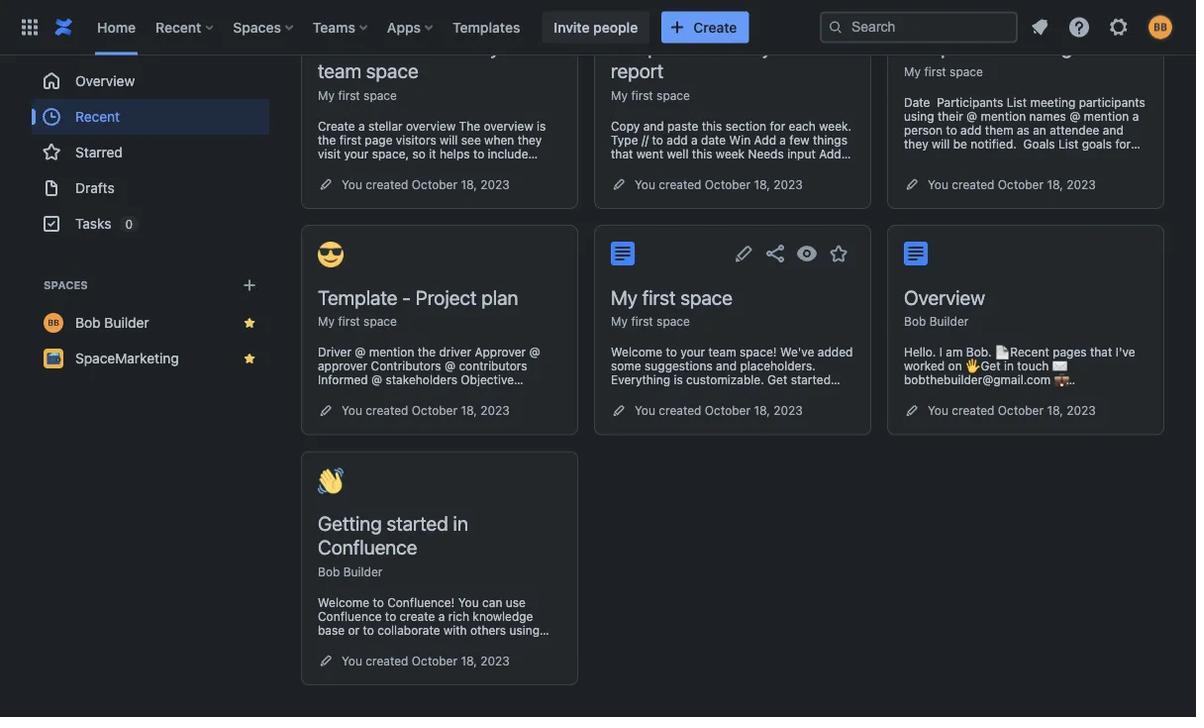 Task type: vqa. For each thing, say whether or not it's contained in the screenshot.
TEAM.
no



Task type: describe. For each thing, give the bounding box(es) containing it.
october for builder
[[998, 404, 1044, 418]]

get
[[318, 35, 349, 58]]

2023 for overview
[[1067, 404, 1096, 418]]

starred
[[75, 144, 123, 160]]

template for template - meeting notes
[[904, 35, 984, 58]]

created for meeting
[[952, 177, 995, 191]]

settings icon image
[[1107, 15, 1131, 39]]

Search field
[[820, 11, 1018, 43]]

template - meeting notes my first space
[[904, 35, 1126, 78]]

notification icon image
[[1028, 15, 1052, 39]]

0
[[125, 217, 133, 231]]

unstar this space image for spacemarketing
[[242, 351, 258, 367]]

banner containing home
[[0, 0, 1197, 55]]

you created october 18, 2023 for in
[[342, 654, 510, 668]]

invite
[[554, 19, 590, 35]]

edit image
[[732, 242, 756, 265]]

invite people button
[[542, 11, 650, 43]]

page image
[[611, 242, 635, 265]]

my first space link for template - weekly status report
[[611, 88, 690, 102]]

you created october 18, 2023 for meeting
[[928, 177, 1096, 191]]

18, for get the most out of your team space
[[461, 177, 477, 191]]

my inside template - weekly status report my first space
[[611, 88, 628, 102]]

notes
[[1078, 35, 1126, 58]]

tasks
[[75, 215, 111, 232]]

0 horizontal spatial recent
[[75, 108, 120, 125]]

october for weekly
[[705, 177, 751, 191]]

my first space my first space
[[611, 285, 733, 328]]

status
[[777, 35, 830, 58]]

space inside template - meeting notes my first space
[[950, 64, 984, 78]]

report
[[611, 59, 664, 82]]

october for space
[[705, 404, 751, 418]]

teams button
[[307, 11, 375, 43]]

create button
[[662, 11, 749, 43]]

you for get the most out of your team space
[[342, 177, 363, 191]]

first inside template - meeting notes my first space
[[925, 64, 947, 78]]

space inside template - weekly status report my first space
[[657, 88, 690, 102]]

confluence image
[[52, 15, 75, 39]]

plan
[[482, 285, 519, 309]]

template - project plan my first space
[[318, 285, 519, 328]]

share image
[[764, 242, 787, 265]]

you for my first space
[[635, 404, 656, 418]]

you for overview
[[928, 404, 949, 418]]

first inside get the most out of your team space my first space
[[338, 88, 360, 102]]

getting
[[318, 512, 382, 535]]

templates
[[453, 19, 520, 35]]

teams
[[313, 19, 356, 35]]

bob builder
[[75, 314, 149, 331]]

18, for template - weekly status report
[[754, 177, 770, 191]]

first inside template - weekly status report my first space
[[631, 88, 653, 102]]

18, for template - project plan
[[461, 404, 477, 418]]

bob builder link for overview
[[904, 314, 969, 328]]

weekly
[[709, 35, 772, 58]]

people
[[593, 19, 638, 35]]

2023 for my first space
[[774, 404, 803, 418]]

template - weekly status report my first space
[[611, 35, 830, 102]]

star image
[[827, 242, 851, 265]]

2023 for template - meeting notes
[[1067, 177, 1096, 191]]

home
[[97, 19, 136, 35]]

18, for template - meeting notes
[[1047, 177, 1064, 191]]

recent button
[[150, 11, 221, 43]]

bob builder link for getting started in confluence
[[318, 565, 383, 578]]

you created october 18, 2023 for project
[[342, 404, 510, 418]]

spaces inside popup button
[[233, 19, 281, 35]]

you for template - meeting notes
[[928, 177, 949, 191]]

drafts
[[75, 180, 115, 196]]

unwatch image
[[795, 242, 819, 265]]

0 horizontal spatial bob builder link
[[32, 305, 269, 341]]

my first space link for my first space
[[611, 314, 690, 328]]

home link
[[91, 11, 142, 43]]

you for getting started in confluence
[[342, 654, 363, 668]]

:sunglasses: image
[[318, 242, 344, 267]]

my first space link for get the most out of your team space
[[318, 88, 397, 102]]

confluence
[[318, 535, 417, 559]]

you created october 18, 2023 for weekly
[[635, 177, 803, 191]]

october for in
[[412, 654, 458, 668]]

template for template - weekly status report
[[611, 35, 691, 58]]

started
[[387, 512, 448, 535]]

:wave: image
[[318, 468, 344, 494]]

builder inside 'link'
[[104, 314, 149, 331]]

unstar this space image for bob builder
[[242, 315, 258, 331]]

created for builder
[[952, 404, 995, 418]]

my inside template - meeting notes my first space
[[904, 64, 921, 78]]

created for space
[[659, 404, 702, 418]]

the
[[354, 35, 382, 58]]



Task type: locate. For each thing, give the bounding box(es) containing it.
spaces button
[[227, 11, 301, 43]]

template inside template - project plan my first space
[[318, 285, 398, 309]]

drafts link
[[32, 170, 269, 206]]

2 horizontal spatial -
[[989, 35, 997, 58]]

bob inside getting started in confluence bob builder
[[318, 565, 340, 578]]

builder inside overview bob builder
[[930, 314, 969, 328]]

unstar this space image inside spacemarketing link
[[242, 351, 258, 367]]

1 horizontal spatial -
[[696, 35, 704, 58]]

created for project
[[366, 404, 409, 418]]

overview inside overview link
[[75, 73, 135, 89]]

0 horizontal spatial builder
[[104, 314, 149, 331]]

1 vertical spatial unstar this space image
[[242, 351, 258, 367]]

template
[[611, 35, 691, 58], [904, 35, 984, 58], [318, 285, 398, 309]]

apps
[[387, 19, 421, 35]]

overview down home link
[[75, 73, 135, 89]]

0 vertical spatial unstar this space image
[[242, 315, 258, 331]]

- for weekly
[[696, 35, 704, 58]]

recent up overview link
[[156, 19, 201, 35]]

starred link
[[32, 135, 269, 170]]

2023 for getting started in confluence
[[481, 654, 510, 668]]

my first space link down page icon
[[611, 314, 690, 328]]

my inside template - project plan my first space
[[318, 314, 335, 328]]

2023 for get the most out of your team space
[[481, 177, 510, 191]]

created
[[366, 177, 409, 191], [659, 177, 702, 191], [952, 177, 995, 191], [366, 404, 409, 418], [659, 404, 702, 418], [952, 404, 995, 418], [366, 654, 409, 668]]

confluence image
[[52, 15, 75, 39]]

bob up spacemarketing
[[75, 314, 101, 331]]

created for weekly
[[659, 177, 702, 191]]

- left 'weekly'
[[696, 35, 704, 58]]

:dart: image
[[611, 0, 637, 17], [611, 0, 637, 17]]

recent up starred
[[75, 108, 120, 125]]

18, for overview
[[1047, 404, 1064, 418]]

in
[[453, 512, 468, 535]]

group
[[32, 63, 269, 242]]

- for meeting
[[989, 35, 997, 58]]

18, for my first space
[[754, 404, 770, 418]]

bob builder link down page image
[[904, 314, 969, 328]]

18, for getting started in confluence
[[461, 654, 477, 668]]

- inside template - meeting notes my first space
[[989, 35, 997, 58]]

your
[[490, 35, 529, 58]]

1 horizontal spatial bob
[[318, 565, 340, 578]]

overview down page image
[[904, 285, 986, 309]]

builder inside getting started in confluence bob builder
[[343, 565, 383, 578]]

my first space link down :sunglasses: image
[[318, 314, 397, 328]]

spacemarketing
[[75, 350, 179, 367]]

0 horizontal spatial -
[[402, 285, 411, 309]]

1 vertical spatial recent
[[75, 108, 120, 125]]

project
[[416, 285, 477, 309]]

my first space link down search field
[[904, 64, 984, 78]]

- left the meeting
[[989, 35, 997, 58]]

page image
[[904, 242, 928, 265]]

0 vertical spatial spaces
[[233, 19, 281, 35]]

:sunglasses: image
[[318, 242, 344, 267]]

1 horizontal spatial template
[[611, 35, 691, 58]]

my inside get the most out of your team space my first space
[[318, 88, 335, 102]]

-
[[696, 35, 704, 58], [989, 35, 997, 58], [402, 285, 411, 309]]

2023
[[481, 177, 510, 191], [774, 177, 803, 191], [1067, 177, 1096, 191], [481, 404, 510, 418], [774, 404, 803, 418], [1067, 404, 1096, 418], [481, 654, 510, 668]]

spaces
[[233, 19, 281, 35], [44, 279, 88, 292]]

0 vertical spatial overview
[[75, 73, 135, 89]]

my first space link for template - project plan
[[318, 314, 397, 328]]

overview for overview bob builder
[[904, 285, 986, 309]]

unstar this space image
[[242, 315, 258, 331], [242, 351, 258, 367]]

1 unstar this space image from the top
[[242, 315, 258, 331]]

appswitcher icon image
[[18, 15, 42, 39]]

:notepad_spiral: image
[[904, 0, 930, 17], [904, 0, 930, 17]]

october
[[412, 177, 458, 191], [705, 177, 751, 191], [998, 177, 1044, 191], [412, 404, 458, 418], [705, 404, 751, 418], [998, 404, 1044, 418], [412, 654, 458, 668]]

0 horizontal spatial overview
[[75, 73, 135, 89]]

overview
[[75, 73, 135, 89], [904, 285, 986, 309]]

recent inside dropdown button
[[156, 19, 201, 35]]

spaces right recent dropdown button
[[233, 19, 281, 35]]

1 horizontal spatial recent
[[156, 19, 201, 35]]

:wave: image
[[318, 468, 344, 494]]

bob builder link up spacemarketing
[[32, 305, 269, 341]]

- inside template - weekly status report my first space
[[696, 35, 704, 58]]

october for project
[[412, 404, 458, 418]]

2 horizontal spatial bob
[[904, 314, 927, 328]]

18,
[[461, 177, 477, 191], [754, 177, 770, 191], [1047, 177, 1064, 191], [461, 404, 477, 418], [754, 404, 770, 418], [1047, 404, 1064, 418], [461, 654, 477, 668]]

global element
[[12, 0, 820, 55]]

first inside template - project plan my first space
[[338, 314, 360, 328]]

invite people
[[554, 19, 638, 35]]

getting started in confluence bob builder
[[318, 512, 468, 578]]

recent link
[[32, 99, 269, 135]]

bob down page image
[[904, 314, 927, 328]]

template for template - project plan
[[318, 285, 398, 309]]

- for project
[[402, 285, 411, 309]]

you for template - project plan
[[342, 404, 363, 418]]

team
[[318, 59, 362, 82]]

out
[[435, 35, 463, 58]]

first
[[925, 64, 947, 78], [338, 88, 360, 102], [631, 88, 653, 102], [643, 285, 676, 309], [338, 314, 360, 328], [631, 314, 653, 328]]

template left the meeting
[[904, 35, 984, 58]]

2023 for template - project plan
[[481, 404, 510, 418]]

bob
[[75, 314, 101, 331], [904, 314, 927, 328], [318, 565, 340, 578]]

builder
[[104, 314, 149, 331], [930, 314, 969, 328], [343, 565, 383, 578]]

meeting
[[1002, 35, 1073, 58]]

you created october 18, 2023 for builder
[[928, 404, 1096, 418]]

2023 for template - weekly status report
[[774, 177, 803, 191]]

created for most
[[366, 177, 409, 191]]

spaces up bob builder
[[44, 279, 88, 292]]

you for template - weekly status report
[[635, 177, 656, 191]]

templates link
[[447, 11, 526, 43]]

- inside template - project plan my first space
[[402, 285, 411, 309]]

most
[[387, 35, 430, 58]]

banner
[[0, 0, 1197, 55]]

1 horizontal spatial builder
[[343, 565, 383, 578]]

template inside template - weekly status report my first space
[[611, 35, 691, 58]]

you created october 18, 2023
[[342, 177, 510, 191], [635, 177, 803, 191], [928, 177, 1096, 191], [342, 404, 510, 418], [635, 404, 803, 418], [928, 404, 1096, 418], [342, 654, 510, 668]]

my first space link down team
[[318, 88, 397, 102]]

create a space image
[[238, 273, 262, 297]]

created for in
[[366, 654, 409, 668]]

my
[[904, 64, 921, 78], [318, 88, 335, 102], [611, 88, 628, 102], [611, 285, 638, 309], [318, 314, 335, 328], [611, 314, 628, 328]]

0 vertical spatial recent
[[156, 19, 201, 35]]

2 unstar this space image from the top
[[242, 351, 258, 367]]

0 horizontal spatial spaces
[[44, 279, 88, 292]]

bob down confluence
[[318, 565, 340, 578]]

bob builder link
[[32, 305, 269, 341], [904, 314, 969, 328], [318, 565, 383, 578]]

bob inside 'link'
[[75, 314, 101, 331]]

recent
[[156, 19, 201, 35], [75, 108, 120, 125]]

my first space link
[[904, 64, 984, 78], [318, 88, 397, 102], [611, 88, 690, 102], [318, 314, 397, 328], [611, 314, 690, 328]]

my first space link down report
[[611, 88, 690, 102]]

template up report
[[611, 35, 691, 58]]

my first space link for template - meeting notes
[[904, 64, 984, 78]]

space
[[366, 59, 419, 82], [950, 64, 984, 78], [364, 88, 397, 102], [657, 88, 690, 102], [681, 285, 733, 309], [364, 314, 397, 328], [657, 314, 690, 328]]

overview for overview
[[75, 73, 135, 89]]

apps button
[[381, 11, 441, 43]]

0 horizontal spatial template
[[318, 285, 398, 309]]

you
[[342, 177, 363, 191], [635, 177, 656, 191], [928, 177, 949, 191], [342, 404, 363, 418], [635, 404, 656, 418], [928, 404, 949, 418], [342, 654, 363, 668]]

spacemarketing link
[[32, 341, 269, 376]]

bob builder link down confluence
[[318, 565, 383, 578]]

you created october 18, 2023 for most
[[342, 177, 510, 191]]

template down :sunglasses: icon
[[318, 285, 398, 309]]

1 horizontal spatial overview
[[904, 285, 986, 309]]

1 horizontal spatial spaces
[[233, 19, 281, 35]]

group containing overview
[[32, 63, 269, 242]]

you created october 18, 2023 for space
[[635, 404, 803, 418]]

help icon image
[[1068, 15, 1092, 39]]

1 vertical spatial spaces
[[44, 279, 88, 292]]

1 vertical spatial overview
[[904, 285, 986, 309]]

search image
[[828, 19, 844, 35]]

2 horizontal spatial builder
[[930, 314, 969, 328]]

get the most out of your team space my first space
[[318, 35, 529, 102]]

- left project
[[402, 285, 411, 309]]

space inside template - project plan my first space
[[364, 314, 397, 328]]

template inside template - meeting notes my first space
[[904, 35, 984, 58]]

0 horizontal spatial bob
[[75, 314, 101, 331]]

2 horizontal spatial template
[[904, 35, 984, 58]]

october for most
[[412, 177, 458, 191]]

create
[[694, 19, 737, 35]]

overview link
[[32, 63, 269, 99]]

october for meeting
[[998, 177, 1044, 191]]

2 horizontal spatial bob builder link
[[904, 314, 969, 328]]

overview bob builder
[[904, 285, 986, 328]]

of
[[468, 35, 486, 58]]

bob inside overview bob builder
[[904, 314, 927, 328]]

1 horizontal spatial bob builder link
[[318, 565, 383, 578]]



